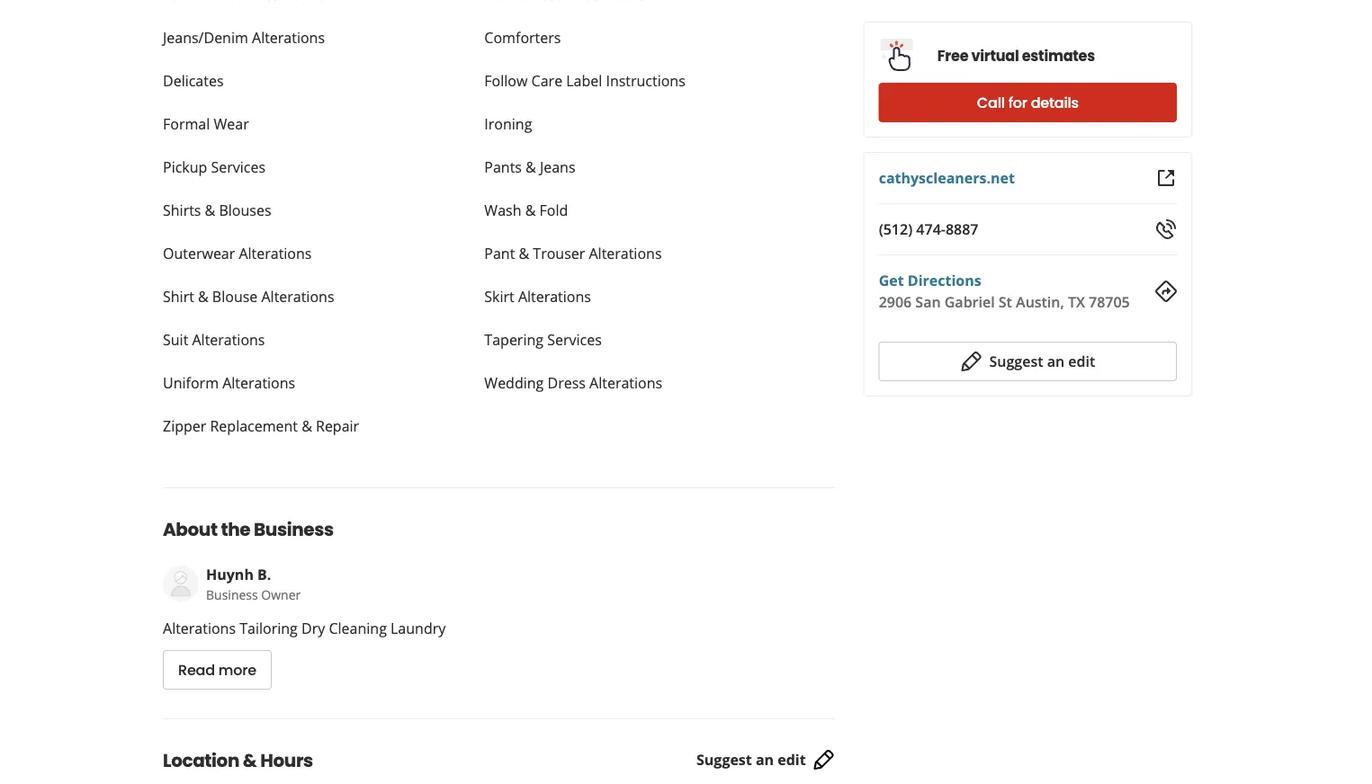 Task type: vqa. For each thing, say whether or not it's contained in the screenshot.
say
no



Task type: locate. For each thing, give the bounding box(es) containing it.
alterations
[[252, 28, 325, 47], [239, 244, 312, 263], [589, 244, 662, 263], [261, 287, 334, 306], [518, 287, 591, 306], [192, 330, 265, 350], [222, 373, 295, 393], [590, 373, 663, 393], [163, 619, 236, 639]]

business
[[254, 517, 334, 543], [206, 586, 258, 603]]

0 horizontal spatial suggest
[[697, 751, 752, 770]]

pickup services
[[163, 157, 266, 177]]

1 vertical spatial edit
[[778, 751, 806, 770]]

8887
[[946, 220, 979, 239]]

services
[[211, 157, 266, 177], [547, 330, 602, 350]]

1 horizontal spatial suggest an edit
[[989, 352, 1095, 371]]

details
[[1031, 93, 1079, 113]]

austin,
[[1016, 292, 1064, 312]]

& right shirts on the top of page
[[205, 201, 215, 220]]

suggest
[[989, 352, 1044, 371], [697, 751, 752, 770]]

1 horizontal spatial 24 pencil v2 image
[[961, 351, 982, 373]]

0 vertical spatial business
[[254, 517, 334, 543]]

suggest an edit inside button
[[989, 352, 1095, 371]]

alterations tailoring dry cleaning laundry
[[163, 619, 446, 639]]

about the business
[[163, 517, 334, 543]]

0 horizontal spatial edit
[[778, 751, 806, 770]]

edit
[[1069, 352, 1095, 371], [778, 751, 806, 770]]

fold
[[540, 201, 568, 220]]

services down wear
[[211, 157, 266, 177]]

cathyscleaners.net link
[[879, 168, 1015, 188]]

formal
[[163, 114, 210, 134]]

1 horizontal spatial edit
[[1069, 352, 1095, 371]]

24 external link v2 image
[[1156, 167, 1177, 189]]

1 vertical spatial suggest
[[697, 751, 752, 770]]

ironing
[[484, 114, 532, 134]]

0 vertical spatial services
[[211, 157, 266, 177]]

repair
[[316, 417, 359, 436]]

st
[[999, 292, 1012, 312]]

business inside the huynh b. business owner
[[206, 586, 258, 603]]

alterations right blouse
[[261, 287, 334, 306]]

an inside button
[[1047, 352, 1065, 371]]

uniform
[[163, 373, 219, 393]]

& right shirt
[[198, 287, 208, 306]]

1 horizontal spatial an
[[1047, 352, 1065, 371]]

services for pickup services
[[211, 157, 266, 177]]

& left "jeans"
[[526, 157, 536, 177]]

huynh
[[206, 565, 254, 585]]

business down huynh at the left of the page
[[206, 586, 258, 603]]

0 horizontal spatial services
[[211, 157, 266, 177]]

zipper replacement & repair
[[163, 417, 359, 436]]

suggest inside suggest an edit button
[[989, 352, 1044, 371]]

suggest an edit button
[[879, 342, 1177, 382]]

alterations right trouser
[[589, 244, 662, 263]]

hours
[[260, 749, 313, 774]]

0 horizontal spatial an
[[756, 751, 774, 770]]

location
[[163, 749, 239, 774]]

1 vertical spatial 24 pencil v2 image
[[813, 750, 835, 771]]

get directions link
[[879, 271, 982, 290]]

suggest an edit
[[989, 352, 1095, 371], [697, 751, 806, 770]]

formal wear
[[163, 114, 249, 134]]

outerwear
[[163, 244, 235, 263]]

(512)
[[879, 220, 913, 239]]

delicates
[[163, 71, 224, 90]]

(512) 474-8887
[[879, 220, 979, 239]]

0 vertical spatial edit
[[1069, 352, 1095, 371]]

24 pencil v2 image
[[961, 351, 982, 373], [813, 750, 835, 771]]

edit inside button
[[1069, 352, 1095, 371]]

dress
[[548, 373, 586, 393]]

alterations up read
[[163, 619, 236, 639]]

read
[[178, 661, 215, 681]]

0 horizontal spatial suggest an edit
[[697, 751, 806, 770]]

about
[[163, 517, 217, 543]]

tapering
[[484, 330, 544, 350]]

& left the repair
[[302, 417, 312, 436]]

shirts
[[163, 201, 201, 220]]

pant & trouser alterations
[[484, 244, 662, 263]]

24 phone v2 image
[[1156, 219, 1177, 240]]

dry
[[302, 619, 325, 639]]

suggest inside suggest an edit link
[[697, 751, 752, 770]]

& for jeans
[[526, 157, 536, 177]]

alterations down trouser
[[518, 287, 591, 306]]

business for about the business
[[254, 517, 334, 543]]

0 vertical spatial suggest
[[989, 352, 1044, 371]]

& for fold
[[525, 201, 536, 220]]

tapering services
[[484, 330, 602, 350]]

free virtual estimates
[[938, 46, 1095, 66]]

&
[[526, 157, 536, 177], [205, 201, 215, 220], [525, 201, 536, 220], [519, 244, 529, 263], [198, 287, 208, 306], [302, 417, 312, 436], [243, 749, 257, 774]]

business up b.
[[254, 517, 334, 543]]

78705
[[1089, 292, 1130, 312]]

wear
[[214, 114, 249, 134]]

0 vertical spatial suggest an edit
[[989, 352, 1095, 371]]

& left fold
[[525, 201, 536, 220]]

suit alterations
[[163, 330, 265, 350]]

get
[[879, 271, 904, 290]]

an
[[1047, 352, 1065, 371], [756, 751, 774, 770]]

instructions
[[606, 71, 686, 90]]

uniform alterations
[[163, 373, 295, 393]]

24 directions v2 image
[[1156, 281, 1177, 302]]

read more button
[[163, 651, 272, 690]]

0 vertical spatial an
[[1047, 352, 1065, 371]]

24 pencil v2 image inside suggest an edit button
[[961, 351, 982, 373]]

& right pant
[[519, 244, 529, 263]]

call for details
[[977, 93, 1079, 113]]

free
[[938, 46, 969, 66]]

services up wedding dress alterations
[[547, 330, 602, 350]]

1 vertical spatial services
[[547, 330, 602, 350]]

read more
[[178, 661, 256, 681]]

alterations up 'shirt & blouse alterations'
[[239, 244, 312, 263]]

& left hours
[[243, 749, 257, 774]]

1 horizontal spatial suggest
[[989, 352, 1044, 371]]

2906
[[879, 292, 912, 312]]

0 vertical spatial 24 pencil v2 image
[[961, 351, 982, 373]]

replacement
[[210, 417, 298, 436]]

1 horizontal spatial services
[[547, 330, 602, 350]]

1 vertical spatial an
[[756, 751, 774, 770]]

1 vertical spatial business
[[206, 586, 258, 603]]



Task type: describe. For each thing, give the bounding box(es) containing it.
cathyscleaners.net
[[879, 168, 1015, 188]]

owner
[[261, 586, 301, 603]]

jeans
[[540, 157, 576, 177]]

location & hours
[[163, 749, 313, 774]]

laundry
[[391, 619, 446, 639]]

& for hours
[[243, 749, 257, 774]]

jeans/denim
[[163, 28, 248, 47]]

the
[[221, 517, 250, 543]]

& for trouser
[[519, 244, 529, 263]]

pants
[[484, 157, 522, 177]]

more
[[219, 661, 256, 681]]

alterations right 'dress'
[[590, 373, 663, 393]]

alterations up zipper replacement & repair
[[222, 373, 295, 393]]

alterations up uniform alterations
[[192, 330, 265, 350]]

suit
[[163, 330, 188, 350]]

alterations right the jeans/denim
[[252, 28, 325, 47]]

pant
[[484, 244, 515, 263]]

tx
[[1068, 292, 1085, 312]]

shirt & blouse alterations
[[163, 287, 334, 306]]

follow
[[484, 71, 528, 90]]

474-
[[917, 220, 946, 239]]

san
[[916, 292, 941, 312]]

shirts & blouses
[[163, 201, 271, 220]]

& for blouse
[[198, 287, 208, 306]]

estimates
[[1022, 46, 1095, 66]]

for
[[1009, 93, 1028, 113]]

shirt
[[163, 287, 194, 306]]

suggest an edit link
[[697, 750, 835, 771]]

blouse
[[212, 287, 258, 306]]

photo of huynh b. image
[[163, 566, 199, 602]]

blouses
[[219, 201, 271, 220]]

cleaning
[[329, 619, 387, 639]]

virtual
[[972, 46, 1019, 66]]

1 vertical spatial suggest an edit
[[697, 751, 806, 770]]

0 horizontal spatial 24 pencil v2 image
[[813, 750, 835, 771]]

about the business element
[[134, 488, 842, 690]]

call for details button
[[879, 83, 1177, 122]]

& for blouses
[[205, 201, 215, 220]]

call
[[977, 93, 1005, 113]]

jeans/denim alterations
[[163, 28, 325, 47]]

follow care label instructions
[[484, 71, 686, 90]]

trouser
[[533, 244, 585, 263]]

get directions 2906 san gabriel st austin, tx 78705
[[879, 271, 1130, 312]]

wash
[[484, 201, 522, 220]]

care
[[532, 71, 563, 90]]

outerwear alterations
[[163, 244, 312, 263]]

directions
[[908, 271, 982, 290]]

wedding dress alterations
[[484, 373, 663, 393]]

services for tapering services
[[547, 330, 602, 350]]

wash & fold
[[484, 201, 568, 220]]

zipper
[[163, 417, 206, 436]]

skirt
[[484, 287, 515, 306]]

gabriel
[[945, 292, 995, 312]]

alterations inside about the business element
[[163, 619, 236, 639]]

pickup
[[163, 157, 207, 177]]

skirt alterations
[[484, 287, 591, 306]]

wedding
[[484, 373, 544, 393]]

huynh b. business owner
[[206, 565, 301, 603]]

comforters
[[484, 28, 561, 47]]

pants & jeans
[[484, 157, 576, 177]]

label
[[566, 71, 602, 90]]

business for huynh b. business owner
[[206, 586, 258, 603]]

b.
[[257, 565, 271, 585]]

tailoring
[[240, 619, 298, 639]]



